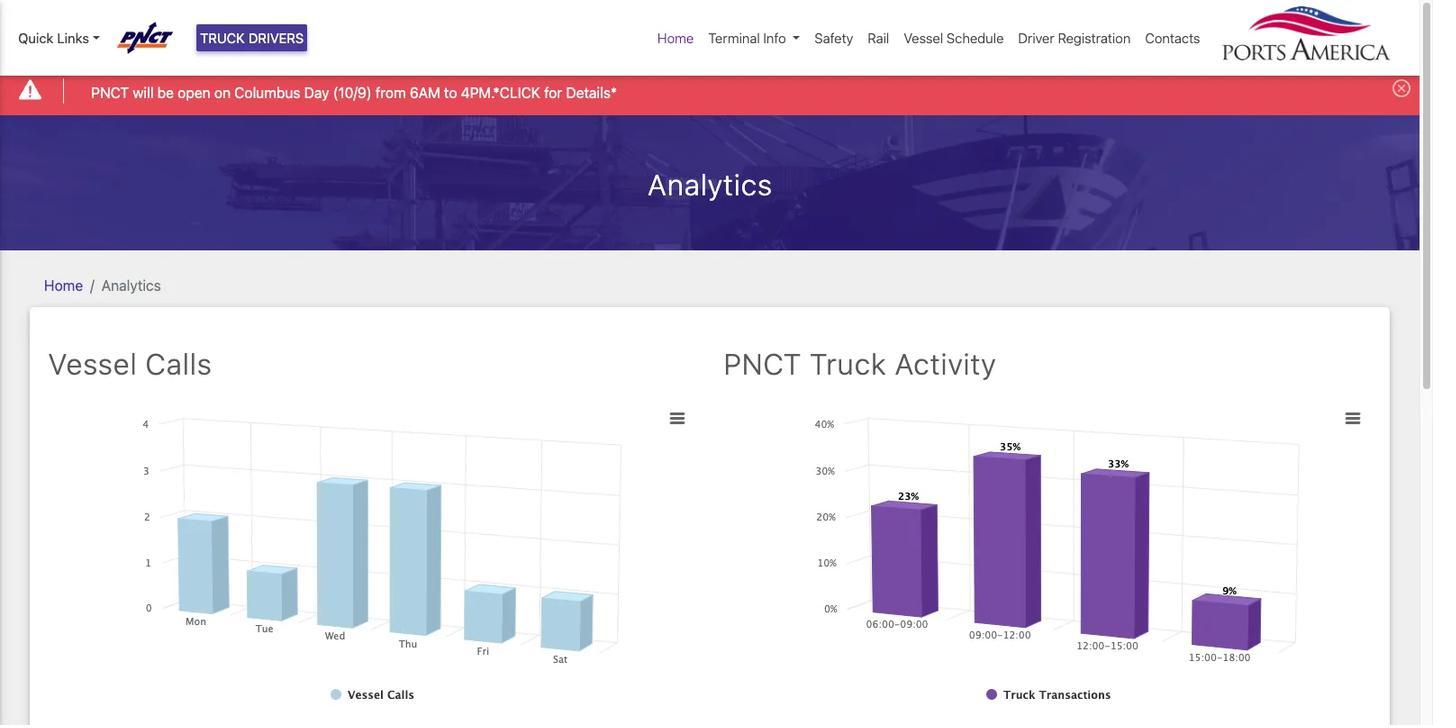 Task type: locate. For each thing, give the bounding box(es) containing it.
1 vertical spatial analytics
[[102, 277, 161, 293]]

will
[[133, 84, 154, 101]]

vessel schedule
[[904, 30, 1004, 46]]

vessel for vessel schedule
[[904, 30, 943, 46]]

vessel right the rail
[[904, 30, 943, 46]]

1 vertical spatial truck
[[809, 346, 886, 381]]

1 horizontal spatial vessel
[[904, 30, 943, 46]]

rail
[[868, 30, 889, 46]]

pnct truck activity
[[723, 346, 996, 381]]

1 horizontal spatial pnct
[[723, 346, 801, 381]]

(10/9)
[[333, 84, 372, 101]]

1 horizontal spatial truck
[[809, 346, 886, 381]]

1 vertical spatial home
[[44, 277, 83, 293]]

drivers
[[248, 30, 304, 46]]

0 vertical spatial vessel
[[904, 30, 943, 46]]

1 vertical spatial pnct
[[723, 346, 801, 381]]

0 vertical spatial truck
[[200, 30, 245, 46]]

home
[[658, 30, 694, 46], [44, 277, 83, 293]]

0 vertical spatial analytics
[[647, 167, 772, 201]]

truck drivers
[[200, 30, 304, 46]]

truck
[[200, 30, 245, 46], [809, 346, 886, 381]]

vessel
[[904, 30, 943, 46], [48, 346, 137, 381]]

0 horizontal spatial pnct
[[91, 84, 129, 101]]

1 horizontal spatial home link
[[650, 21, 701, 55]]

to
[[444, 84, 457, 101]]

0 vertical spatial home link
[[650, 21, 701, 55]]

safety link
[[807, 21, 860, 55]]

contacts link
[[1138, 21, 1207, 55]]

0 horizontal spatial vessel
[[48, 346, 137, 381]]

truck drivers link
[[196, 24, 307, 52]]

vessel left the 'calls'
[[48, 346, 137, 381]]

1 vertical spatial home link
[[44, 277, 83, 293]]

1 vertical spatial vessel
[[48, 346, 137, 381]]

driver
[[1018, 30, 1055, 46]]

4pm.*click
[[461, 84, 540, 101]]

0 horizontal spatial truck
[[200, 30, 245, 46]]

0 horizontal spatial analytics
[[102, 277, 161, 293]]

registration
[[1058, 30, 1131, 46]]

from
[[375, 84, 406, 101]]

pnct for pnct truck activity
[[723, 346, 801, 381]]

analytics
[[647, 167, 772, 201], [102, 277, 161, 293]]

open
[[178, 84, 211, 101]]

for
[[544, 84, 562, 101]]

on
[[214, 84, 231, 101]]

contacts
[[1145, 30, 1200, 46]]

columbus
[[234, 84, 300, 101]]

be
[[157, 84, 174, 101]]

day
[[304, 84, 329, 101]]

home link
[[650, 21, 701, 55], [44, 277, 83, 293]]

truck inside truck drivers link
[[200, 30, 245, 46]]

driver registration
[[1018, 30, 1131, 46]]

0 vertical spatial pnct
[[91, 84, 129, 101]]

1 horizontal spatial home
[[658, 30, 694, 46]]

pnct inside pnct will be open on columbus day (10/9) from 6am to 4pm.*click for details* "link"
[[91, 84, 129, 101]]

pnct
[[91, 84, 129, 101], [723, 346, 801, 381]]

6am
[[410, 84, 440, 101]]



Task type: vqa. For each thing, say whether or not it's contained in the screenshot.
PNCT
yes



Task type: describe. For each thing, give the bounding box(es) containing it.
info
[[763, 30, 786, 46]]

terminal
[[708, 30, 760, 46]]

calls
[[145, 346, 212, 381]]

0 horizontal spatial home link
[[44, 277, 83, 293]]

schedule
[[947, 30, 1004, 46]]

1 horizontal spatial analytics
[[647, 167, 772, 201]]

pnct for pnct will be open on columbus day (10/9) from 6am to 4pm.*click for details*
[[91, 84, 129, 101]]

0 vertical spatial home
[[658, 30, 694, 46]]

quick
[[18, 30, 54, 46]]

links
[[57, 30, 89, 46]]

vessel calls
[[48, 346, 212, 381]]

vessel for vessel calls
[[48, 346, 137, 381]]

terminal info link
[[701, 21, 807, 55]]

driver registration link
[[1011, 21, 1138, 55]]

safety
[[815, 30, 853, 46]]

quick links link
[[18, 28, 100, 48]]

0 horizontal spatial home
[[44, 277, 83, 293]]

close image
[[1393, 80, 1411, 98]]

pnct will be open on columbus day (10/9) from 6am to 4pm.*click for details* alert
[[0, 66, 1420, 115]]

quick links
[[18, 30, 89, 46]]

details*
[[566, 84, 617, 101]]

rail link
[[860, 21, 896, 55]]

pnct will be open on columbus day (10/9) from 6am to 4pm.*click for details*
[[91, 84, 617, 101]]

terminal info
[[708, 30, 786, 46]]

activity
[[894, 346, 996, 381]]

pnct will be open on columbus day (10/9) from 6am to 4pm.*click for details* link
[[91, 82, 617, 103]]

vessel schedule link
[[896, 21, 1011, 55]]



